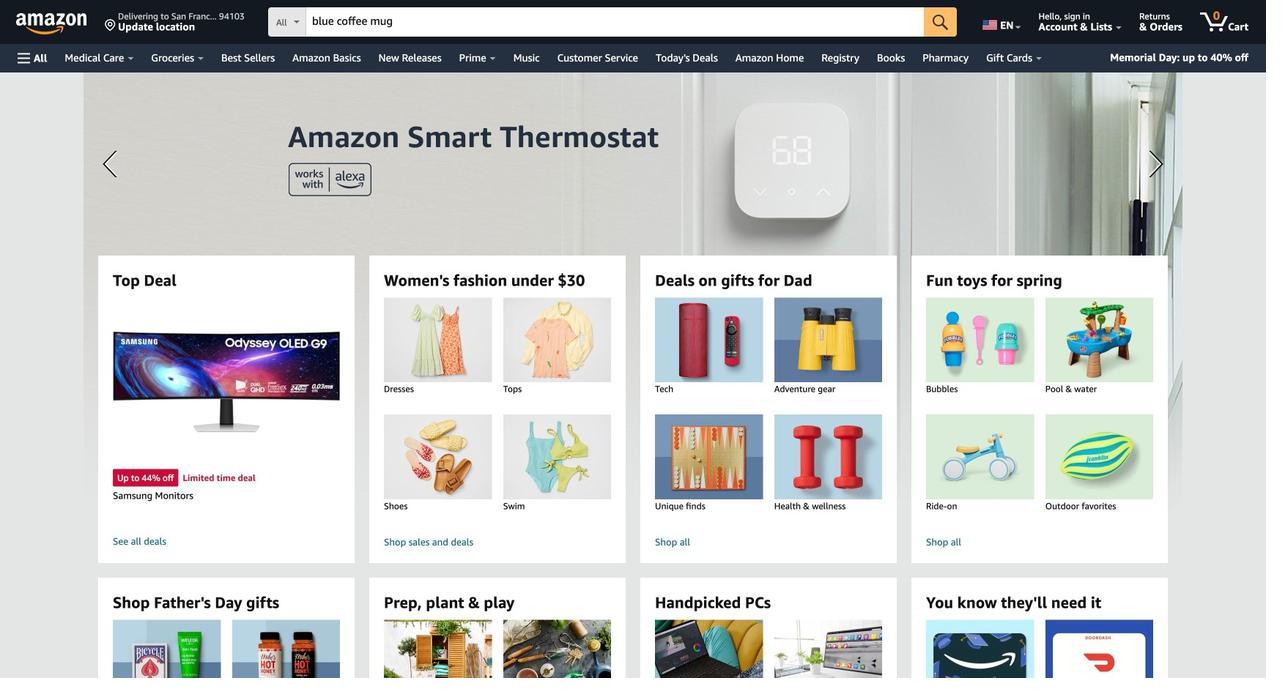 Task type: locate. For each thing, give the bounding box(es) containing it.
adventure gear image
[[760, 298, 897, 383]]

main content
[[0, 73, 1267, 679]]

gardening tools image
[[489, 620, 625, 679]]

outdoor favorites image
[[1032, 415, 1168, 500]]

none search field inside navigation navigation
[[268, 7, 957, 38]]

None submit
[[924, 7, 957, 37]]

unique finds image
[[641, 415, 777, 500]]

bubbles image
[[912, 298, 1049, 383]]

samsung monitors image
[[113, 331, 340, 434]]

dresses image
[[370, 298, 506, 383]]

Search Amazon text field
[[306, 8, 924, 36]]

amazon smart thermostat. works with alexa. image
[[84, 73, 1183, 512]]

None search field
[[268, 7, 957, 38]]



Task type: describe. For each thing, give the bounding box(es) containing it.
under $10 image
[[99, 620, 235, 679]]

none submit inside navigation navigation
[[924, 7, 957, 37]]

pool & water image
[[1032, 298, 1168, 383]]

under $20 image
[[218, 620, 354, 679]]

navigation navigation
[[0, 0, 1267, 73]]

amazon image
[[16, 13, 87, 35]]

health & wellness image
[[760, 415, 897, 500]]

food image
[[1032, 620, 1168, 679]]

lawn care image
[[370, 620, 506, 679]]

tops image
[[489, 298, 625, 383]]

monitors image
[[760, 620, 897, 679]]

swim image
[[489, 415, 625, 500]]

laptops image
[[641, 620, 777, 679]]

essentials image
[[912, 620, 1049, 679]]

tech image
[[641, 298, 777, 383]]

shoes image
[[370, 415, 506, 500]]

ride on image
[[912, 415, 1049, 500]]



Task type: vqa. For each thing, say whether or not it's contained in the screenshot.
the -
no



